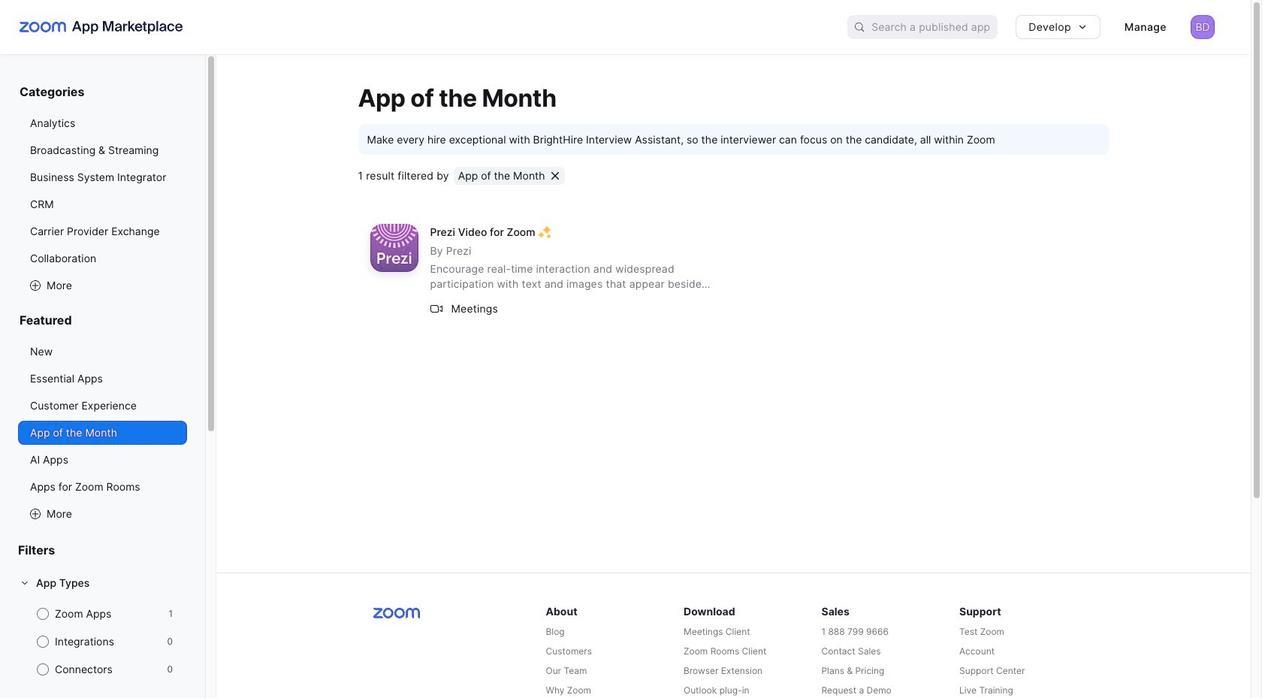 Task type: describe. For each thing, give the bounding box(es) containing it.
search a published app element
[[848, 15, 998, 39]]

current user is barb dwyer element
[[1191, 15, 1215, 39]]



Task type: locate. For each thing, give the bounding box(es) containing it.
Search text field
[[872, 16, 998, 38]]

banner
[[0, 0, 1251, 54]]



